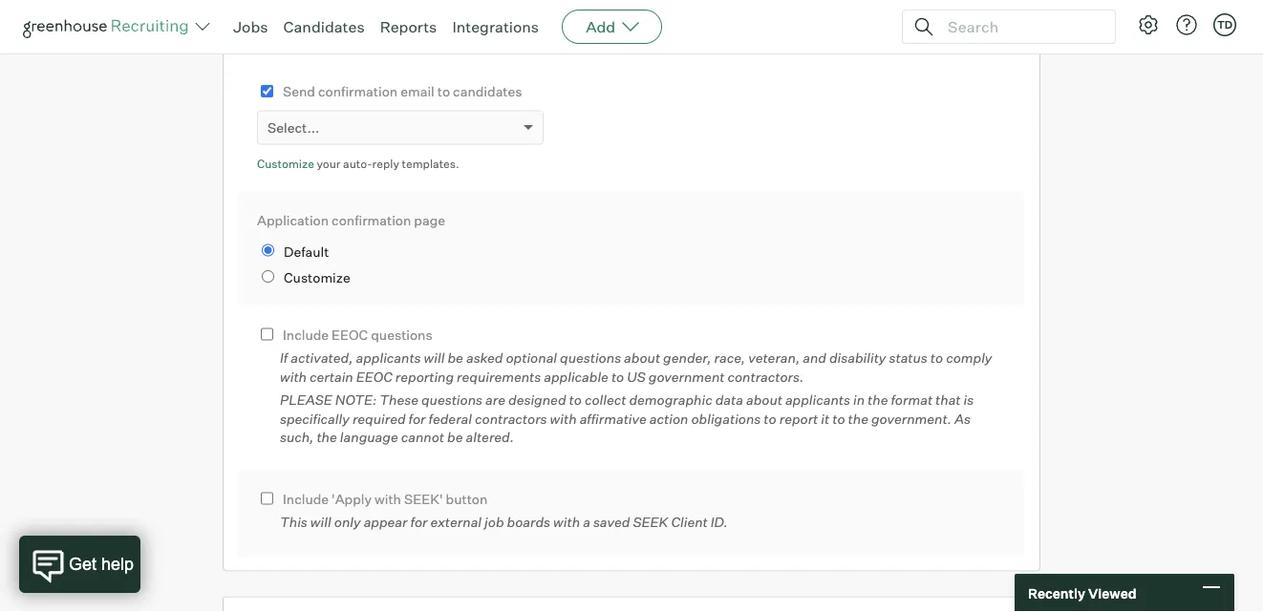 Task type: describe. For each thing, give the bounding box(es) containing it.
application
[[257, 212, 329, 229]]

td button
[[1214, 13, 1237, 36]]

customize your auto-reply templates.
[[257, 157, 460, 171]]

asked
[[467, 350, 503, 367]]

activated,
[[291, 350, 353, 367]]

configure image
[[1138, 13, 1161, 36]]

1 be from the top
[[448, 350, 464, 367]]

page
[[414, 212, 446, 229]]

saved
[[594, 515, 631, 531]]

with down the designed
[[550, 411, 577, 428]]

as
[[955, 411, 971, 428]]

1 vertical spatial about
[[747, 392, 783, 409]]

this
[[280, 515, 308, 531]]

seek
[[633, 515, 669, 531]]

to right status
[[931, 350, 944, 367]]

designed
[[509, 392, 567, 409]]

to right it
[[833, 411, 846, 428]]

affirmative
[[580, 411, 647, 428]]

add button
[[562, 10, 663, 44]]

integrations link
[[453, 17, 539, 36]]

recently viewed
[[1029, 585, 1137, 602]]

'apply
[[332, 491, 372, 508]]

with up appear
[[375, 491, 402, 508]]

disability
[[830, 350, 887, 367]]

gender,
[[664, 350, 712, 367]]

with left a
[[554, 515, 580, 531]]

customize for customize
[[284, 270, 351, 287]]

reports link
[[380, 17, 437, 36]]

to left us
[[612, 369, 625, 386]]

contractors.
[[728, 369, 804, 386]]

that
[[936, 392, 961, 409]]

a
[[583, 515, 591, 531]]

Search text field
[[944, 13, 1099, 41]]

select...
[[268, 119, 320, 136]]

external
[[431, 515, 482, 531]]

add
[[586, 17, 616, 36]]

0 vertical spatial applicants
[[356, 350, 421, 367]]

applicable
[[544, 369, 609, 386]]

td
[[1218, 18, 1234, 31]]

send confirmation email to candidates
[[283, 83, 523, 100]]

government.
[[872, 411, 952, 428]]

action
[[650, 411, 689, 428]]

candidates
[[453, 83, 523, 100]]

recently
[[1029, 585, 1086, 602]]

in
[[854, 392, 865, 409]]

are
[[486, 392, 506, 409]]

if
[[280, 350, 288, 367]]

status
[[890, 350, 928, 367]]

will for only
[[311, 515, 331, 531]]

1 vertical spatial the
[[849, 411, 869, 428]]

veteran,
[[749, 350, 800, 367]]

include for include 'apply with seek' button this will only appear for external job boards with a saved seek client id.
[[283, 491, 329, 508]]

reports
[[380, 17, 437, 36]]

send
[[283, 83, 315, 100]]

candidates link
[[284, 17, 365, 36]]

to right "email"
[[438, 83, 450, 100]]

only
[[334, 515, 361, 531]]

default
[[284, 244, 329, 260]]

appear
[[364, 515, 408, 531]]

data
[[716, 392, 744, 409]]

boards
[[507, 515, 551, 531]]

for inside include 'apply with seek' button this will only appear for external job boards with a saved seek client id.
[[411, 515, 428, 531]]

these
[[380, 392, 419, 409]]

required
[[353, 411, 406, 428]]

optional
[[506, 350, 557, 367]]

obligations
[[692, 411, 761, 428]]

reporting
[[396, 369, 454, 386]]

format
[[892, 392, 933, 409]]

2 vertical spatial the
[[317, 429, 337, 446]]

report
[[780, 411, 819, 428]]

auto-
[[343, 157, 373, 171]]

viewed
[[1089, 585, 1137, 602]]

jobs
[[233, 17, 268, 36]]



Task type: vqa. For each thing, say whether or not it's contained in the screenshot.
the bottom about
yes



Task type: locate. For each thing, give the bounding box(es) containing it.
0 vertical spatial will
[[424, 350, 445, 367]]

1 vertical spatial eeoc
[[356, 369, 393, 386]]

1 vertical spatial confirmation
[[332, 212, 411, 229]]

2 vertical spatial questions
[[422, 392, 483, 409]]

2 be from the top
[[448, 429, 463, 446]]

be
[[448, 350, 464, 367], [448, 429, 463, 446]]

greenhouse recruiting image
[[23, 15, 195, 38]]

job
[[485, 515, 504, 531]]

to
[[438, 83, 450, 100], [931, 350, 944, 367], [612, 369, 625, 386], [569, 392, 582, 409], [764, 411, 777, 428], [833, 411, 846, 428]]

cannot
[[401, 429, 445, 446]]

templates.
[[402, 157, 460, 171]]

customize link
[[257, 157, 314, 171]]

about up us
[[624, 350, 661, 367]]

1 horizontal spatial applicants
[[786, 392, 851, 409]]

for down seek'
[[411, 515, 428, 531]]

requirements
[[457, 369, 541, 386]]

1 horizontal spatial about
[[747, 392, 783, 409]]

to left "report"
[[764, 411, 777, 428]]

questions up federal
[[422, 392, 483, 409]]

certain
[[310, 369, 354, 386]]

confirmation for send
[[318, 83, 398, 100]]

eeoc up note:
[[356, 369, 393, 386]]

will inside 'include eeoc questions if activated, applicants will be asked optional questions about gender, race, veteran, and disability status to comply with certain eeoc reporting requirements applicable to us government contractors. please note: these questions are designed to collect demographic data about applicants in the format that is specifically required for federal contractors with affirmative action obligations to report it to the government. as such, the language cannot be altered.'
[[424, 350, 445, 367]]

will for be
[[424, 350, 445, 367]]

is
[[964, 392, 974, 409]]

altered.
[[466, 429, 514, 446]]

1 vertical spatial be
[[448, 429, 463, 446]]

include eeoc questions if activated, applicants will be asked optional questions about gender, race, veteran, and disability status to comply with certain eeoc reporting requirements applicable to us government contractors. please note: these questions are designed to collect demographic data about applicants in the format that is specifically required for federal contractors with affirmative action obligations to report it to the government. as such, the language cannot be altered.
[[280, 327, 993, 446]]

please
[[280, 392, 333, 409]]

0 vertical spatial for
[[409, 411, 426, 428]]

include up activated,
[[283, 327, 329, 343]]

customize for customize your auto-reply templates.
[[257, 157, 314, 171]]

td button
[[1210, 10, 1241, 40]]

applicants up it
[[786, 392, 851, 409]]

1 vertical spatial for
[[411, 515, 428, 531]]

government
[[649, 369, 725, 386]]

us
[[627, 369, 646, 386]]

0 vertical spatial confirmation
[[318, 83, 398, 100]]

2 include from the top
[[283, 491, 329, 508]]

seek'
[[404, 491, 443, 508]]

for inside 'include eeoc questions if activated, applicants will be asked optional questions about gender, race, veteran, and disability status to comply with certain eeoc reporting requirements applicable to us government contractors. please note: these questions are designed to collect demographic data about applicants in the format that is specifically required for federal contractors with affirmative action obligations to report it to the government. as such, the language cannot be altered.'
[[409, 411, 426, 428]]

for
[[409, 411, 426, 428], [411, 515, 428, 531]]

settings
[[247, 19, 322, 43]]

reply
[[372, 157, 400, 171]]

include inside 'include eeoc questions if activated, applicants will be asked optional questions about gender, race, veteran, and disability status to comply with certain eeoc reporting requirements applicable to us government contractors. please note: these questions are designed to collect demographic data about applicants in the format that is specifically required for federal contractors with affirmative action obligations to report it to the government. as such, the language cannot be altered.'
[[283, 327, 329, 343]]

applicants
[[356, 350, 421, 367], [786, 392, 851, 409]]

and
[[803, 350, 827, 367]]

None radio
[[262, 244, 274, 257], [262, 271, 274, 283], [262, 244, 274, 257], [262, 271, 274, 283]]

will inside include 'apply with seek' button this will only appear for external job boards with a saved seek client id.
[[311, 515, 331, 531]]

candidates
[[284, 17, 365, 36]]

0 vertical spatial include
[[283, 327, 329, 343]]

language
[[340, 429, 398, 446]]

client
[[672, 515, 708, 531]]

demographic
[[630, 392, 713, 409]]

1 vertical spatial customize
[[284, 270, 351, 287]]

applicants up reporting
[[356, 350, 421, 367]]

1 include from the top
[[283, 327, 329, 343]]

will left only at left
[[311, 515, 331, 531]]

include for include eeoc questions if activated, applicants will be asked optional questions about gender, race, veteran, and disability status to comply with certain eeoc reporting requirements applicable to us government contractors. please note: these questions are designed to collect demographic data about applicants in the format that is specifically required for federal contractors with affirmative action obligations to report it to the government. as such, the language cannot be altered.
[[283, 327, 329, 343]]

the right in
[[868, 392, 889, 409]]

customize down the default
[[284, 270, 351, 287]]

0 horizontal spatial will
[[311, 515, 331, 531]]

id.
[[711, 515, 728, 531]]

for up cannot
[[409, 411, 426, 428]]

comply
[[947, 350, 993, 367]]

1 vertical spatial applicants
[[786, 392, 851, 409]]

1 vertical spatial questions
[[560, 350, 622, 367]]

include up this
[[283, 491, 329, 508]]

be down federal
[[448, 429, 463, 446]]

application confirmation page
[[257, 212, 446, 229]]

about
[[624, 350, 661, 367], [747, 392, 783, 409]]

the down 'specifically'
[[317, 429, 337, 446]]

federal
[[429, 411, 472, 428]]

email
[[401, 83, 435, 100]]

will
[[424, 350, 445, 367], [311, 515, 331, 531]]

confirmation left the page
[[332, 212, 411, 229]]

0 vertical spatial eeoc
[[332, 327, 368, 343]]

race,
[[715, 350, 746, 367]]

the down in
[[849, 411, 869, 428]]

0 vertical spatial about
[[624, 350, 661, 367]]

0 vertical spatial the
[[868, 392, 889, 409]]

with
[[280, 369, 307, 386], [550, 411, 577, 428], [375, 491, 402, 508], [554, 515, 580, 531]]

include inside include 'apply with seek' button this will only appear for external job boards with a saved seek client id.
[[283, 491, 329, 508]]

contractors
[[475, 411, 547, 428]]

0 vertical spatial questions
[[371, 327, 433, 343]]

include
[[283, 327, 329, 343], [283, 491, 329, 508]]

confirmation for application
[[332, 212, 411, 229]]

None checkbox
[[261, 493, 273, 505]]

confirmation
[[318, 83, 398, 100], [332, 212, 411, 229]]

0 vertical spatial be
[[448, 350, 464, 367]]

such,
[[280, 429, 314, 446]]

None checkbox
[[261, 85, 273, 98], [261, 329, 273, 341], [261, 85, 273, 98], [261, 329, 273, 341]]

1 vertical spatial will
[[311, 515, 331, 531]]

with down if
[[280, 369, 307, 386]]

1 vertical spatial include
[[283, 491, 329, 508]]

specifically
[[280, 411, 350, 428]]

jobs link
[[233, 17, 268, 36]]

the
[[868, 392, 889, 409], [849, 411, 869, 428], [317, 429, 337, 446]]

integrations
[[453, 17, 539, 36]]

be left asked
[[448, 350, 464, 367]]

1 horizontal spatial will
[[424, 350, 445, 367]]

about down contractors.
[[747, 392, 783, 409]]

customize
[[257, 157, 314, 171], [284, 270, 351, 287]]

0 horizontal spatial about
[[624, 350, 661, 367]]

questions
[[371, 327, 433, 343], [560, 350, 622, 367], [422, 392, 483, 409]]

include 'apply with seek' button this will only appear for external job boards with a saved seek client id.
[[280, 491, 728, 531]]

your
[[317, 157, 341, 171]]

questions up applicable
[[560, 350, 622, 367]]

to down applicable
[[569, 392, 582, 409]]

note:
[[335, 392, 377, 409]]

button
[[446, 491, 488, 508]]

0 horizontal spatial applicants
[[356, 350, 421, 367]]

it
[[822, 411, 830, 428]]

customize down select...
[[257, 157, 314, 171]]

will up reporting
[[424, 350, 445, 367]]

0 vertical spatial customize
[[257, 157, 314, 171]]

eeoc up activated,
[[332, 327, 368, 343]]

confirmation right send
[[318, 83, 398, 100]]

collect
[[585, 392, 627, 409]]

questions up reporting
[[371, 327, 433, 343]]



